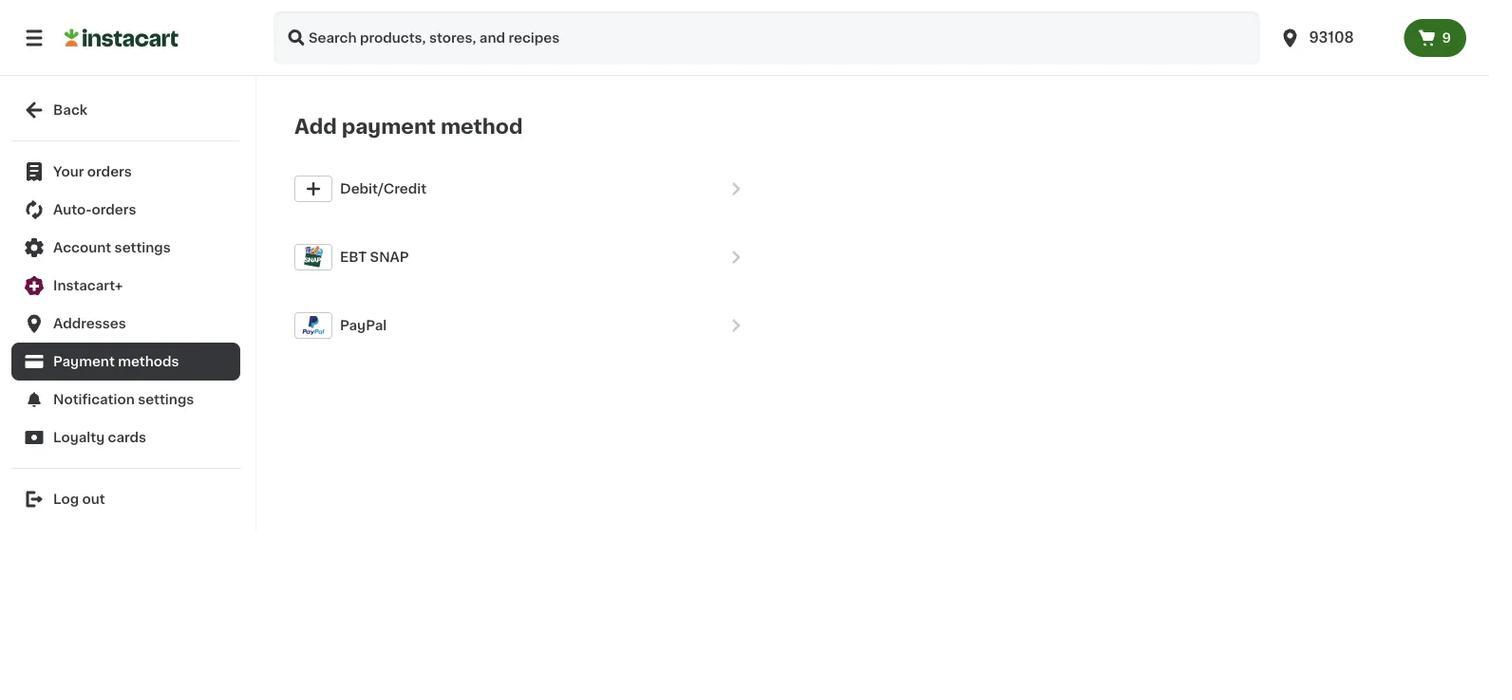 Task type: describe. For each thing, give the bounding box(es) containing it.
notification settings link
[[11, 381, 240, 419]]

methods
[[118, 355, 179, 368]]

orders for auto-orders
[[92, 203, 136, 217]]

add payment method
[[294, 117, 523, 137]]

instacart+ link
[[11, 267, 240, 305]]

loyalty cards
[[53, 431, 146, 444]]

log
[[53, 493, 79, 506]]

add
[[294, 117, 337, 137]]

notification settings
[[53, 393, 194, 406]]

account settings link
[[11, 229, 240, 267]]

settings for notification settings
[[138, 393, 194, 406]]

log out link
[[11, 481, 240, 519]]

back link
[[11, 91, 240, 129]]

your orders link
[[11, 153, 240, 191]]

instacart+
[[53, 279, 123, 293]]

ebt
[[340, 251, 367, 264]]

auto-
[[53, 203, 92, 217]]

9
[[1442, 31, 1451, 45]]

instacart logo image
[[65, 27, 179, 49]]

9 button
[[1404, 19, 1466, 57]]

addresses
[[53, 317, 126, 331]]



Task type: locate. For each thing, give the bounding box(es) containing it.
addresses link
[[11, 305, 240, 343]]

93108 button
[[1267, 11, 1404, 65], [1279, 11, 1393, 65]]

your orders
[[53, 165, 132, 179]]

0 vertical spatial orders
[[87, 165, 132, 179]]

orders for your orders
[[87, 165, 132, 179]]

0 vertical spatial settings
[[115, 241, 171, 255]]

ebt snap
[[340, 251, 409, 264]]

out
[[82, 493, 105, 506]]

payment
[[53, 355, 115, 368]]

settings inside account settings 'link'
[[115, 241, 171, 255]]

None search field
[[274, 11, 1260, 65]]

payment
[[342, 117, 436, 137]]

debit/credit
[[340, 182, 426, 196]]

auto-orders link
[[11, 191, 240, 229]]

settings down the auto-orders link
[[115, 241, 171, 255]]

log out
[[53, 493, 105, 506]]

loyalty cards link
[[11, 419, 240, 457]]

settings down the methods
[[138, 393, 194, 406]]

payment methods link
[[11, 343, 240, 381]]

orders up auto-orders
[[87, 165, 132, 179]]

cards
[[108, 431, 146, 444]]

orders
[[87, 165, 132, 179], [92, 203, 136, 217]]

Search field
[[274, 11, 1260, 65]]

account
[[53, 241, 111, 255]]

paypal link
[[287, 291, 762, 360]]

paypal
[[340, 319, 387, 332]]

loyalty
[[53, 431, 105, 444]]

debit/credit button
[[287, 155, 762, 223]]

settings
[[115, 241, 171, 255], [138, 393, 194, 406]]

1 93108 button from the left
[[1267, 11, 1404, 65]]

ebt snap button
[[287, 223, 762, 291]]

1 vertical spatial settings
[[138, 393, 194, 406]]

2 93108 button from the left
[[1279, 11, 1393, 65]]

method
[[441, 117, 523, 137]]

settings for account settings
[[115, 241, 171, 255]]

snap
[[370, 251, 409, 264]]

orders up account settings
[[92, 203, 136, 217]]

payment methods
[[53, 355, 179, 368]]

account settings
[[53, 241, 171, 255]]

settings inside "notification settings" link
[[138, 393, 194, 406]]

93108
[[1309, 31, 1354, 45]]

1 vertical spatial orders
[[92, 203, 136, 217]]

auto-orders
[[53, 203, 136, 217]]

back
[[53, 104, 87, 117]]

notification
[[53, 393, 135, 406]]

your
[[53, 165, 84, 179]]



Task type: vqa. For each thing, say whether or not it's contained in the screenshot.
by
no



